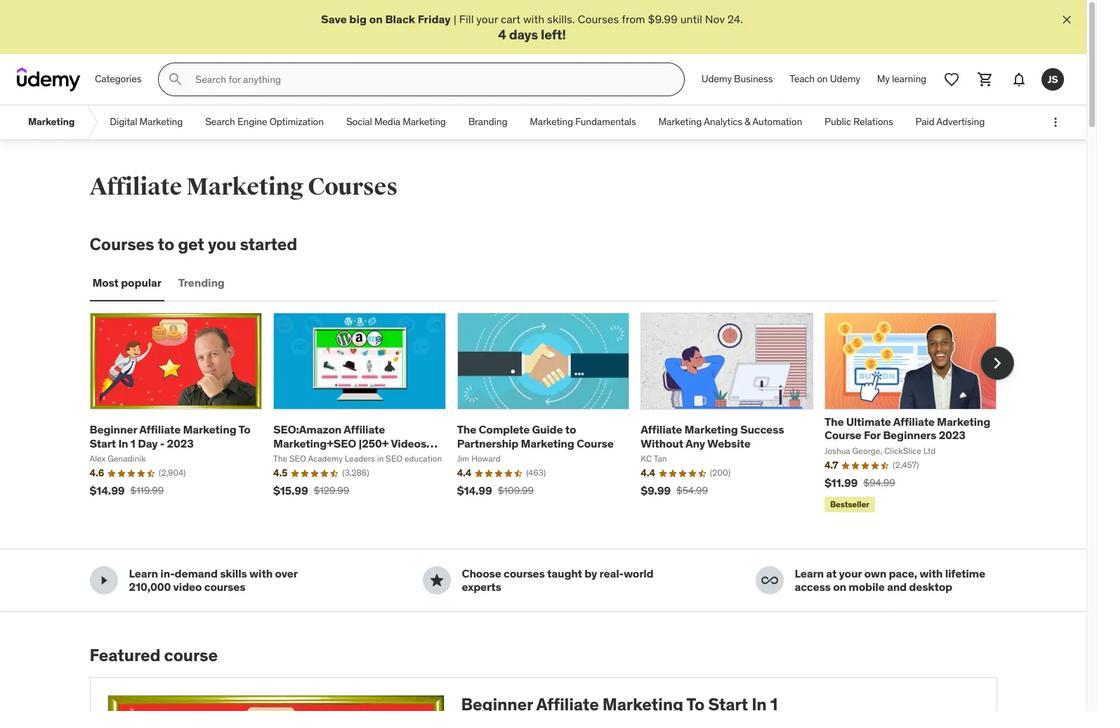 Task type: vqa. For each thing, say whether or not it's contained in the screenshot.
middle medium icon
yes



Task type: locate. For each thing, give the bounding box(es) containing it.
desktop
[[910, 580, 953, 594]]

1 horizontal spatial the
[[825, 415, 844, 429]]

2023
[[939, 428, 966, 442], [167, 436, 194, 450]]

the left complete at the left bottom
[[457, 423, 477, 437]]

course right guide
[[577, 436, 614, 450]]

marketing inside 'link'
[[28, 116, 75, 128]]

nov
[[705, 12, 725, 26]]

affiliate right for
[[894, 415, 935, 429]]

medium image left 210,000
[[95, 572, 112, 589]]

skills.
[[548, 12, 575, 26]]

1 horizontal spatial courses
[[308, 172, 398, 202]]

0 horizontal spatial to
[[158, 233, 174, 255]]

mobile
[[849, 580, 885, 594]]

0 horizontal spatial medium image
[[95, 572, 112, 589]]

black
[[385, 12, 415, 26]]

your right the fill in the left top of the page
[[477, 12, 498, 26]]

udemy image
[[17, 68, 81, 91]]

Search for anything text field
[[193, 68, 668, 91]]

the inside the complete guide to partnership marketing course
[[457, 423, 477, 437]]

marketing inside the complete guide to partnership marketing course
[[521, 436, 575, 450]]

the complete guide to partnership marketing course
[[457, 423, 614, 450]]

medium image
[[95, 572, 112, 589], [428, 572, 445, 589]]

teach
[[790, 73, 815, 85]]

medium image left experts in the left bottom of the page
[[428, 572, 445, 589]]

0 horizontal spatial courses
[[90, 233, 154, 255]]

fundamentals
[[576, 116, 636, 128]]

2 vertical spatial on
[[834, 580, 847, 594]]

0 horizontal spatial courses
[[204, 580, 246, 594]]

0 vertical spatial your
[[477, 12, 498, 26]]

marketing link
[[17, 106, 86, 139]]

branding
[[469, 116, 508, 128]]

1 vertical spatial courses
[[308, 172, 398, 202]]

1 vertical spatial your
[[840, 567, 862, 581]]

your
[[477, 12, 498, 26], [840, 567, 862, 581]]

learn inside learn at your own pace, with lifetime access on mobile and desktop
[[795, 567, 824, 581]]

relations
[[854, 116, 894, 128]]

public
[[825, 116, 852, 128]]

2 horizontal spatial with
[[920, 567, 943, 581]]

2023 inside "the ultimate affiliate marketing course for beginners 2023"
[[939, 428, 966, 442]]

until
[[681, 12, 703, 26]]

|250+
[[359, 436, 389, 450]]

medium image for learn
[[95, 572, 112, 589]]

courses inside choose courses taught by real-world experts
[[504, 567, 545, 581]]

the left 'ultimate'
[[825, 415, 844, 429]]

in
[[118, 436, 128, 450]]

0 vertical spatial on
[[369, 12, 383, 26]]

affiliate marketing success without any website link
[[641, 423, 785, 450]]

js link
[[1037, 63, 1070, 96]]

with inside save big on black friday | fill your cart with skills. courses from $9.99 until nov 24. 4 days left!
[[524, 12, 545, 26]]

marketing fundamentals
[[530, 116, 636, 128]]

most popular button
[[90, 266, 164, 300]]

0 horizontal spatial udemy
[[702, 73, 732, 85]]

1 horizontal spatial 2023
[[939, 428, 966, 442]]

on right "big"
[[369, 12, 383, 26]]

1 horizontal spatial with
[[524, 12, 545, 26]]

in-
[[160, 567, 175, 581]]

next image
[[986, 352, 1009, 375]]

affiliate inside beginner affiliate marketing to start in 1 day - 2023
[[139, 423, 181, 437]]

0 horizontal spatial your
[[477, 12, 498, 26]]

success
[[741, 423, 785, 437]]

media
[[375, 116, 401, 128]]

|18.0
[[273, 450, 298, 464]]

to right guide
[[566, 423, 577, 437]]

marketing
[[28, 116, 75, 128], [140, 116, 183, 128], [403, 116, 446, 128], [530, 116, 573, 128], [659, 116, 702, 128], [186, 172, 304, 202], [938, 415, 991, 429], [183, 423, 237, 437], [685, 423, 738, 437], [521, 436, 575, 450]]

marketing analytics & automation
[[659, 116, 803, 128]]

1 learn from the left
[[129, 567, 158, 581]]

over
[[275, 567, 298, 581]]

you
[[208, 233, 236, 255]]

most popular
[[92, 276, 162, 290]]

course
[[825, 428, 862, 442], [577, 436, 614, 450]]

own
[[865, 567, 887, 581]]

1 vertical spatial on
[[818, 73, 828, 85]]

digital marketing
[[110, 116, 183, 128]]

courses up most popular
[[90, 233, 154, 255]]

affiliate left any
[[641, 423, 683, 437]]

ultimate
[[847, 415, 892, 429]]

1 medium image from the left
[[95, 572, 112, 589]]

the for course
[[825, 415, 844, 429]]

course left for
[[825, 428, 862, 442]]

courses left from
[[578, 12, 619, 26]]

beginner affiliate marketing to start in 1 day - 2023 link
[[90, 423, 251, 450]]

0 horizontal spatial learn
[[129, 567, 158, 581]]

1 horizontal spatial to
[[566, 423, 577, 437]]

udemy business link
[[694, 63, 782, 96]]

learn inside 'learn in-demand skills with over 210,000 video courses'
[[129, 567, 158, 581]]

js
[[1048, 73, 1059, 86]]

210,000
[[129, 580, 171, 594]]

0 horizontal spatial 2023
[[167, 436, 194, 450]]

courses left taught
[[504, 567, 545, 581]]

search
[[205, 116, 235, 128]]

business
[[735, 73, 773, 85]]

on right teach
[[818, 73, 828, 85]]

0 vertical spatial courses
[[578, 12, 619, 26]]

udemy
[[702, 73, 732, 85], [830, 73, 861, 85]]

social media marketing link
[[335, 106, 457, 139]]

trending button
[[176, 266, 228, 300]]

2 learn from the left
[[795, 567, 824, 581]]

2 medium image from the left
[[428, 572, 445, 589]]

with right pace,
[[920, 567, 943, 581]]

my learning
[[878, 73, 927, 85]]

courses down the "social"
[[308, 172, 398, 202]]

0 horizontal spatial with
[[250, 567, 273, 581]]

2023 right beginners
[[939, 428, 966, 442]]

affiliate right '1'
[[139, 423, 181, 437]]

public relations link
[[814, 106, 905, 139]]

marketing analytics & automation link
[[648, 106, 814, 139]]

1 vertical spatial to
[[566, 423, 577, 437]]

2 vertical spatial courses
[[90, 233, 154, 255]]

1
[[131, 436, 136, 450]]

0 horizontal spatial the
[[457, 423, 477, 437]]

automation
[[753, 116, 803, 128]]

the for partnership
[[457, 423, 477, 437]]

affiliate left videos
[[344, 423, 385, 437]]

with
[[524, 12, 545, 26], [250, 567, 273, 581], [920, 567, 943, 581]]

learn left in-
[[129, 567, 158, 581]]

the
[[825, 415, 844, 429], [457, 423, 477, 437]]

courses inside save big on black friday | fill your cart with skills. courses from $9.99 until nov 24. 4 days left!
[[578, 12, 619, 26]]

my learning link
[[869, 63, 935, 96]]

lifetime
[[946, 567, 986, 581]]

close image
[[1061, 13, 1075, 27]]

1 horizontal spatial medium image
[[428, 572, 445, 589]]

learn left at
[[795, 567, 824, 581]]

2023 right the '-'
[[167, 436, 194, 450]]

your right at
[[840, 567, 862, 581]]

digital marketing link
[[99, 106, 194, 139]]

arrow pointing to subcategory menu links image
[[86, 106, 99, 139]]

marketing inside beginner affiliate marketing to start in 1 day - 2023
[[183, 423, 237, 437]]

1 horizontal spatial your
[[840, 567, 862, 581]]

0 horizontal spatial on
[[369, 12, 383, 26]]

1 horizontal spatial udemy
[[830, 73, 861, 85]]

courses right video
[[204, 580, 246, 594]]

fill
[[459, 12, 474, 26]]

experts
[[462, 580, 502, 594]]

the ultimate affiliate marketing course for beginners 2023 link
[[825, 415, 991, 442]]

more subcategory menu links image
[[1049, 115, 1063, 129]]

on left mobile
[[834, 580, 847, 594]]

choose courses taught by real-world experts
[[462, 567, 654, 594]]

udemy left my
[[830, 73, 861, 85]]

1 horizontal spatial courses
[[504, 567, 545, 581]]

day
[[138, 436, 158, 450]]

on
[[369, 12, 383, 26], [818, 73, 828, 85], [834, 580, 847, 594]]

udemy left business
[[702, 73, 732, 85]]

with up days
[[524, 12, 545, 26]]

1 horizontal spatial on
[[818, 73, 828, 85]]

beginners
[[884, 428, 937, 442]]

beginner
[[90, 423, 137, 437]]

categories button
[[86, 63, 150, 96]]

save big on black friday | fill your cart with skills. courses from $9.99 until nov 24. 4 days left!
[[321, 12, 744, 43]]

with inside learn at your own pace, with lifetime access on mobile and desktop
[[920, 567, 943, 581]]

choose
[[462, 567, 502, 581]]

for
[[864, 428, 881, 442]]

marketing inside affiliate marketing success without any website
[[685, 423, 738, 437]]

the inside "the ultimate affiliate marketing course for beginners 2023"
[[825, 415, 844, 429]]

1 horizontal spatial course
[[825, 428, 862, 442]]

0 horizontal spatial course
[[577, 436, 614, 450]]

complete
[[479, 423, 530, 437]]

to left get
[[158, 233, 174, 255]]

2 horizontal spatial courses
[[578, 12, 619, 26]]

affiliate inside "the ultimate affiliate marketing course for beginners 2023"
[[894, 415, 935, 429]]

2 horizontal spatial on
[[834, 580, 847, 594]]

|
[[454, 12, 457, 26]]

1 horizontal spatial learn
[[795, 567, 824, 581]]

4
[[498, 26, 506, 43]]

to
[[158, 233, 174, 255], [566, 423, 577, 437]]

seo:amazon affiliate marketing+seo |250+ videos |18.0 hours link
[[273, 423, 438, 464]]

with left over
[[250, 567, 273, 581]]

search engine optimization link
[[194, 106, 335, 139]]

optimization
[[270, 116, 324, 128]]

learn in-demand skills with over 210,000 video courses
[[129, 567, 298, 594]]



Task type: describe. For each thing, give the bounding box(es) containing it.
friday
[[418, 12, 451, 26]]

medium image
[[761, 572, 778, 589]]

analytics
[[704, 116, 743, 128]]

paid advertising link
[[905, 106, 997, 139]]

affiliate marketing courses
[[90, 172, 398, 202]]

learn for learn in-demand skills with over 210,000 video courses
[[129, 567, 158, 581]]

course inside the complete guide to partnership marketing course
[[577, 436, 614, 450]]

cart
[[501, 12, 521, 26]]

-
[[160, 436, 165, 450]]

hours
[[301, 450, 332, 464]]

social
[[346, 116, 372, 128]]

public relations
[[825, 116, 894, 128]]

engine
[[238, 116, 267, 128]]

marketing fundamentals link
[[519, 106, 648, 139]]

started
[[240, 233, 297, 255]]

teach on udemy
[[790, 73, 861, 85]]

affiliate marketing success without any website
[[641, 423, 785, 450]]

on inside teach on udemy link
[[818, 73, 828, 85]]

affiliate inside affiliate marketing success without any website
[[641, 423, 683, 437]]

and
[[888, 580, 907, 594]]

get
[[178, 233, 204, 255]]

categories
[[95, 73, 142, 85]]

by
[[585, 567, 598, 581]]

your inside learn at your own pace, with lifetime access on mobile and desktop
[[840, 567, 862, 581]]

the complete guide to partnership marketing course link
[[457, 423, 614, 450]]

advertising
[[937, 116, 985, 128]]

2023 inside beginner affiliate marketing to start in 1 day - 2023
[[167, 436, 194, 450]]

24.
[[728, 12, 744, 26]]

courses to get you started
[[90, 233, 297, 255]]

social media marketing
[[346, 116, 446, 128]]

branding link
[[457, 106, 519, 139]]

popular
[[121, 276, 162, 290]]

to
[[239, 423, 251, 437]]

video
[[173, 580, 202, 594]]

udemy business
[[702, 73, 773, 85]]

$9.99
[[648, 12, 678, 26]]

partnership
[[457, 436, 519, 450]]

guide
[[532, 423, 563, 437]]

pace,
[[889, 567, 918, 581]]

any
[[686, 436, 706, 450]]

carousel element
[[90, 313, 1015, 515]]

at
[[827, 567, 837, 581]]

world
[[624, 567, 654, 581]]

digital
[[110, 116, 137, 128]]

access
[[795, 580, 831, 594]]

0 vertical spatial to
[[158, 233, 174, 255]]

submit search image
[[168, 71, 184, 88]]

courses inside 'learn in-demand skills with over 210,000 video courses'
[[204, 580, 246, 594]]

course inside "the ultimate affiliate marketing course for beginners 2023"
[[825, 428, 862, 442]]

notifications image
[[1011, 71, 1028, 88]]

learn for learn at your own pace, with lifetime access on mobile and desktop
[[795, 567, 824, 581]]

start
[[90, 436, 116, 450]]

affiliate down "digital marketing" link
[[90, 172, 182, 202]]

teach on udemy link
[[782, 63, 869, 96]]

seo:amazon affiliate marketing+seo |250+ videos |18.0 hours
[[273, 423, 427, 464]]

1 udemy from the left
[[702, 73, 732, 85]]

taught
[[548, 567, 583, 581]]

my
[[878, 73, 890, 85]]

learning
[[892, 73, 927, 85]]

videos
[[391, 436, 427, 450]]

with inside 'learn in-demand skills with over 210,000 video courses'
[[250, 567, 273, 581]]

big
[[350, 12, 367, 26]]

trending
[[178, 276, 225, 290]]

course
[[164, 645, 218, 667]]

on inside save big on black friday | fill your cart with skills. courses from $9.99 until nov 24. 4 days left!
[[369, 12, 383, 26]]

to inside the complete guide to partnership marketing course
[[566, 423, 577, 437]]

&
[[745, 116, 751, 128]]

affiliate inside seo:amazon affiliate marketing+seo |250+ videos |18.0 hours
[[344, 423, 385, 437]]

demand
[[175, 567, 218, 581]]

from
[[622, 12, 646, 26]]

seo:amazon
[[273, 423, 342, 437]]

most
[[92, 276, 119, 290]]

left!
[[541, 26, 566, 43]]

paid
[[916, 116, 935, 128]]

website
[[708, 436, 751, 450]]

marketing+seo
[[273, 436, 356, 450]]

skills
[[220, 567, 247, 581]]

wishlist image
[[944, 71, 961, 88]]

your inside save big on black friday | fill your cart with skills. courses from $9.99 until nov 24. 4 days left!
[[477, 12, 498, 26]]

on inside learn at your own pace, with lifetime access on mobile and desktop
[[834, 580, 847, 594]]

shopping cart with 0 items image
[[978, 71, 994, 88]]

marketing inside "the ultimate affiliate marketing course for beginners 2023"
[[938, 415, 991, 429]]

featured course
[[90, 645, 218, 667]]

paid advertising
[[916, 116, 985, 128]]

2 udemy from the left
[[830, 73, 861, 85]]

beginner affiliate marketing to start in 1 day - 2023
[[90, 423, 251, 450]]

medium image for choose
[[428, 572, 445, 589]]



